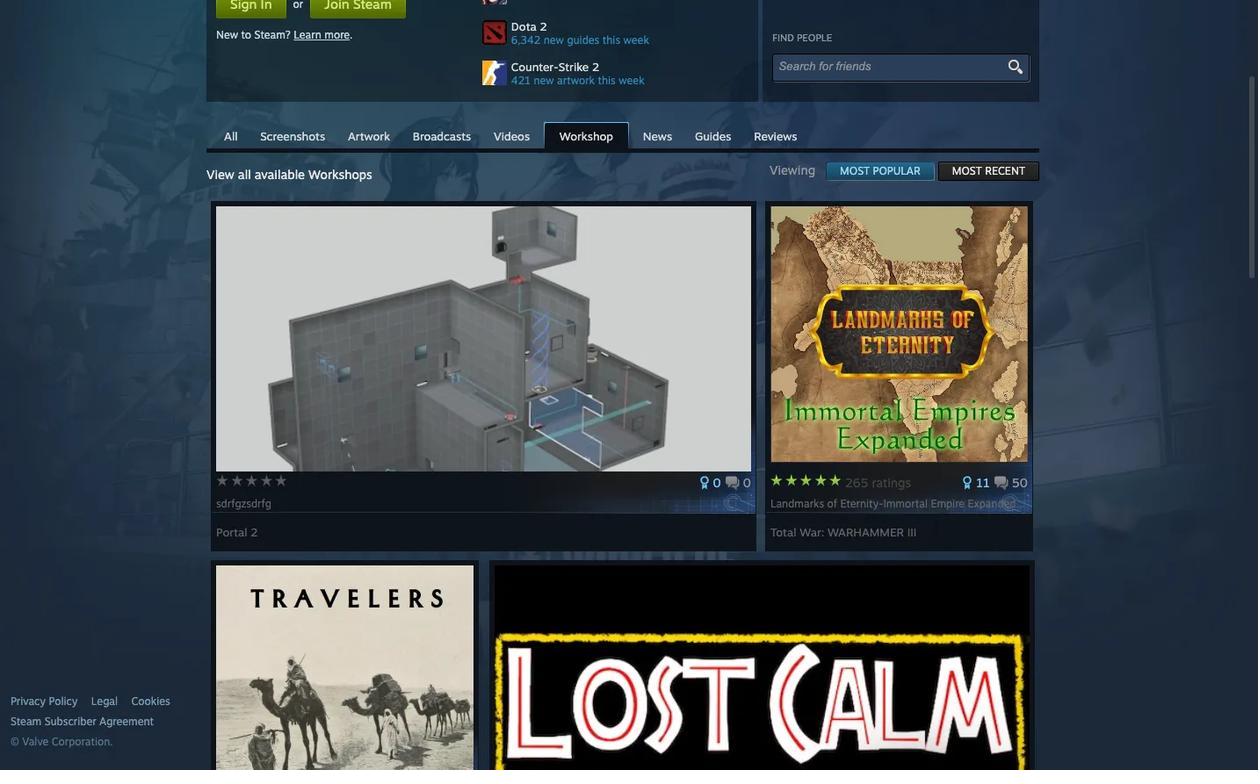 Task type: describe. For each thing, give the bounding box(es) containing it.
counter-
[[511, 60, 559, 74]]

most popular link
[[826, 162, 935, 181]]

©
[[11, 736, 19, 749]]

learn
[[294, 28, 322, 41]]

guides link
[[686, 123, 740, 148]]

most for most recent
[[953, 164, 982, 178]]

new inside 'counter-strike 2 421 new artwork this week'
[[534, 74, 554, 87]]

landmarks of eternity-immortal empire expanded edition
[[771, 497, 1057, 511]]

steam?
[[254, 28, 291, 41]]

this inside dota 2 6,342 new guides this week
[[603, 33, 621, 47]]

news
[[643, 129, 673, 143]]

workshops
[[309, 167, 372, 182]]

new to steam? learn more .
[[216, 28, 353, 41]]

legal
[[91, 695, 118, 708]]

legal link
[[91, 695, 118, 709]]

corporation.
[[52, 736, 113, 749]]

of
[[828, 497, 838, 511]]

6,342
[[511, 33, 541, 47]]

portal
[[216, 526, 247, 540]]

week inside dota 2 6,342 new guides this week
[[624, 33, 649, 47]]

reviews
[[754, 129, 798, 143]]

2 inside 'counter-strike 2 421 new artwork this week'
[[592, 60, 600, 74]]

to
[[241, 28, 251, 41]]

people
[[797, 32, 832, 44]]

50
[[1012, 476, 1028, 490]]

view all available workshops link
[[207, 167, 372, 182]]

guides
[[695, 129, 732, 143]]

421
[[511, 74, 531, 87]]

war:
[[800, 526, 825, 540]]

2 0 from the left
[[743, 476, 751, 490]]

11
[[977, 476, 990, 490]]

eternity-
[[841, 497, 884, 511]]

steam subscriber agreement link
[[11, 715, 202, 730]]

news link
[[634, 123, 681, 148]]

available
[[255, 167, 305, 182]]

guides
[[567, 33, 600, 47]]

total war: warhammer iii
[[771, 526, 917, 540]]

warhammer
[[828, 526, 904, 540]]

artwork
[[557, 74, 595, 87]]

this inside 'counter-strike 2 421 new artwork this week'
[[598, 74, 616, 87]]

subscriber
[[45, 715, 96, 729]]

more
[[325, 28, 350, 41]]

agreement
[[99, 715, 154, 729]]

screenshots link
[[252, 123, 334, 148]]

portal 2 link
[[216, 519, 258, 540]]

videos link
[[485, 123, 539, 148]]

workshop
[[560, 129, 614, 143]]

expanded
[[968, 497, 1017, 511]]

dota
[[511, 19, 537, 33]]

artwork
[[348, 129, 390, 143]]



Task type: vqa. For each thing, say whether or not it's contained in the screenshot.
Channel related to Add Voice Channel
no



Task type: locate. For each thing, give the bounding box(es) containing it.
1 vertical spatial 2
[[592, 60, 600, 74]]

0 horizontal spatial most
[[840, 164, 870, 178]]

265
[[845, 476, 869, 490]]

cookies steam subscriber agreement © valve corporation.
[[11, 695, 170, 749]]

privacy
[[11, 695, 46, 708]]

all
[[238, 167, 251, 182]]

None image field
[[1006, 59, 1026, 75]]

1 vertical spatial this
[[598, 74, 616, 87]]

screenshots
[[260, 129, 325, 143]]

2 right the dota on the top of page
[[540, 19, 547, 33]]

recent
[[986, 164, 1026, 178]]

most popular
[[840, 164, 921, 178]]

cookies link
[[131, 695, 170, 709]]

new inside dota 2 6,342 new guides this week
[[544, 33, 564, 47]]

2 most from the left
[[953, 164, 982, 178]]

cookies
[[131, 695, 170, 708]]

learn more link
[[294, 28, 350, 41]]

most left the recent
[[953, 164, 982, 178]]

1 vertical spatial new
[[534, 74, 554, 87]]

workshop link
[[544, 122, 629, 150]]

2 right portal
[[251, 526, 258, 540]]

dota 2 link
[[511, 19, 749, 33]]

2 for portal 2
[[251, 526, 258, 540]]

1 most from the left
[[840, 164, 870, 178]]

empire
[[931, 497, 965, 511]]

0 vertical spatial 2
[[540, 19, 547, 33]]

broadcasts link
[[404, 123, 480, 148]]

ratings
[[872, 476, 912, 490]]

steam
[[11, 715, 42, 729]]

2
[[540, 19, 547, 33], [592, 60, 600, 74], [251, 526, 258, 540]]

0
[[713, 476, 721, 490], [743, 476, 751, 490]]

2 right strike
[[592, 60, 600, 74]]

most recent
[[953, 164, 1026, 178]]

1 0 from the left
[[713, 476, 721, 490]]

landmarks
[[771, 497, 825, 511]]

week
[[624, 33, 649, 47], [619, 74, 645, 87]]

broadcasts
[[413, 129, 471, 143]]

sdrfgzsdrfg
[[216, 497, 275, 511]]

artwork link
[[339, 123, 399, 148]]

reviews link
[[745, 123, 806, 148]]

immortal
[[884, 497, 928, 511]]

valve
[[22, 736, 49, 749]]

new right 421
[[534, 74, 554, 87]]

None text field
[[779, 60, 1009, 73]]

week inside 'counter-strike 2 421 new artwork this week'
[[619, 74, 645, 87]]

1 vertical spatial week
[[619, 74, 645, 87]]

all link
[[215, 123, 246, 148]]

.
[[350, 28, 353, 41]]

all
[[224, 129, 238, 143]]

total war: warhammer iii link
[[771, 519, 917, 540]]

most
[[840, 164, 870, 178], [953, 164, 982, 178]]

most recent link
[[939, 162, 1040, 181]]

week up counter-strike 2 link
[[624, 33, 649, 47]]

0 vertical spatial new
[[544, 33, 564, 47]]

most left the popular in the right of the page
[[840, 164, 870, 178]]

0 vertical spatial this
[[603, 33, 621, 47]]

2 inside dota 2 6,342 new guides this week
[[540, 19, 547, 33]]

2 vertical spatial 2
[[251, 526, 258, 540]]

this right guides
[[603, 33, 621, 47]]

iii
[[908, 526, 917, 540]]

privacy policy link
[[11, 695, 78, 709]]

dota 2 6,342 new guides this week
[[511, 19, 649, 47]]

find people
[[773, 32, 832, 44]]

2 for dota 2 6,342 new guides this week
[[540, 19, 547, 33]]

videos
[[494, 129, 530, 143]]

portal 2
[[216, 526, 258, 540]]

viewing
[[770, 163, 826, 178]]

counter-strike 2 link
[[511, 60, 749, 74]]

1 horizontal spatial most
[[953, 164, 982, 178]]

find
[[773, 32, 794, 44]]

week down the dota 2 link
[[619, 74, 645, 87]]

0 horizontal spatial 0
[[713, 476, 721, 490]]

2 horizontal spatial 2
[[592, 60, 600, 74]]

popular
[[873, 164, 921, 178]]

policy
[[49, 695, 78, 708]]

most for most popular
[[840, 164, 870, 178]]

0 vertical spatial week
[[624, 33, 649, 47]]

view
[[207, 167, 235, 182]]

0 horizontal spatial 2
[[251, 526, 258, 540]]

2 inside 'link'
[[251, 526, 258, 540]]

privacy policy
[[11, 695, 78, 708]]

new
[[544, 33, 564, 47], [534, 74, 554, 87]]

edition
[[1020, 497, 1054, 511]]

strike
[[559, 60, 589, 74]]

new
[[216, 28, 238, 41]]

this
[[603, 33, 621, 47], [598, 74, 616, 87]]

1 horizontal spatial 2
[[540, 19, 547, 33]]

total
[[771, 526, 797, 540]]

this right artwork
[[598, 74, 616, 87]]

1 horizontal spatial 0
[[743, 476, 751, 490]]

counter-strike 2 421 new artwork this week
[[511, 60, 645, 87]]

265 ratings
[[845, 476, 912, 490]]

view all available workshops
[[207, 167, 372, 182]]

new right 6,342
[[544, 33, 564, 47]]



